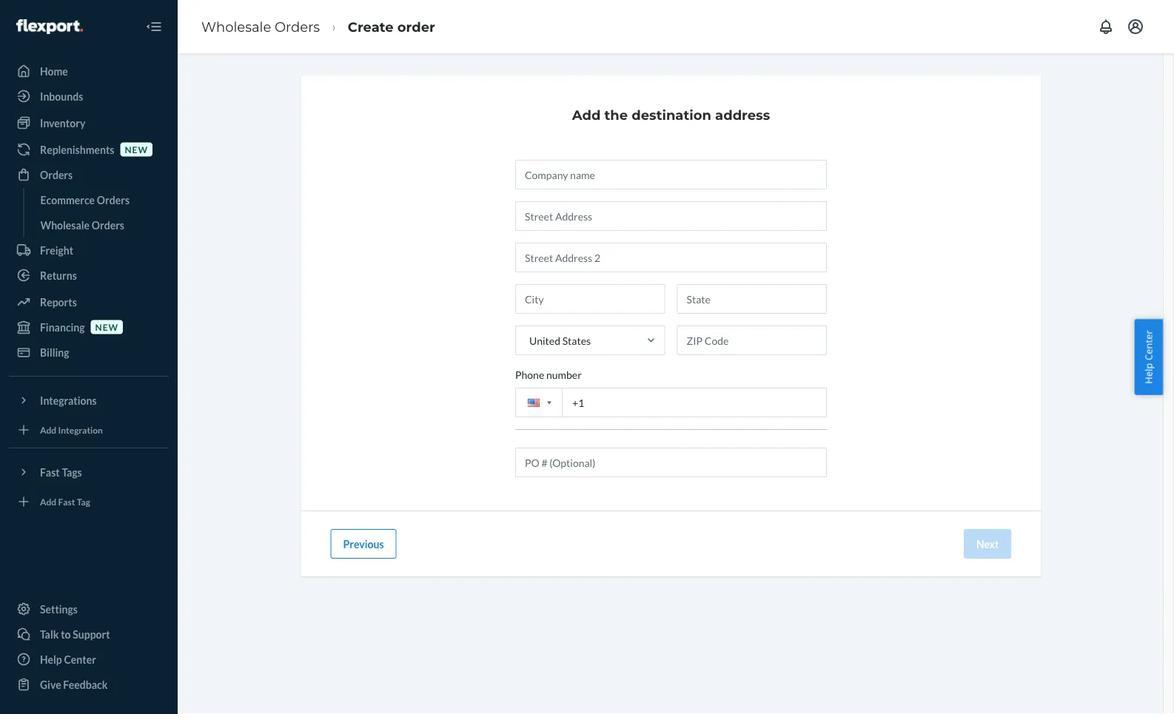 Task type: locate. For each thing, give the bounding box(es) containing it.
help
[[1142, 363, 1155, 384], [40, 653, 62, 666]]

0 horizontal spatial help center
[[40, 653, 96, 666]]

fast tags button
[[9, 461, 169, 484]]

0 horizontal spatial wholesale
[[40, 219, 90, 231]]

give feedback
[[40, 679, 108, 691]]

home
[[40, 65, 68, 77]]

add left integration
[[40, 425, 56, 435]]

add fast tag
[[40, 496, 90, 507]]

1 horizontal spatial wholesale orders link
[[201, 18, 320, 35]]

add
[[572, 107, 601, 123], [40, 425, 56, 435], [40, 496, 56, 507]]

wholesale
[[201, 18, 271, 35], [40, 219, 90, 231]]

1 horizontal spatial wholesale
[[201, 18, 271, 35]]

orders inside ecommerce orders link
[[97, 194, 130, 206]]

0 vertical spatial wholesale
[[201, 18, 271, 35]]

feedback
[[63, 679, 108, 691]]

1 vertical spatial center
[[64, 653, 96, 666]]

0 vertical spatial add
[[572, 107, 601, 123]]

0 vertical spatial help
[[1142, 363, 1155, 384]]

1 vertical spatial wholesale orders
[[40, 219, 124, 231]]

fast
[[40, 466, 60, 479], [58, 496, 75, 507]]

talk
[[40, 628, 59, 641]]

give feedback button
[[9, 673, 169, 697]]

1 vertical spatial add
[[40, 425, 56, 435]]

center
[[1142, 330, 1155, 361], [64, 653, 96, 666]]

returns
[[40, 269, 77, 282]]

tags
[[62, 466, 82, 479]]

0 horizontal spatial center
[[64, 653, 96, 666]]

0 vertical spatial wholesale orders
[[201, 18, 320, 35]]

1 vertical spatial fast
[[58, 496, 75, 507]]

0 horizontal spatial new
[[95, 322, 119, 332]]

new up orders link
[[125, 144, 148, 155]]

address
[[715, 107, 770, 123]]

integration
[[58, 425, 103, 435]]

orders left 'create'
[[275, 18, 320, 35]]

0 vertical spatial fast
[[40, 466, 60, 479]]

open account menu image
[[1127, 18, 1145, 36]]

1 horizontal spatial center
[[1142, 330, 1155, 361]]

united states: + 1 image
[[547, 402, 552, 405]]

0 horizontal spatial wholesale orders link
[[33, 213, 169, 237]]

add down fast tags
[[40, 496, 56, 507]]

next
[[977, 538, 999, 551]]

add inside "link"
[[40, 425, 56, 435]]

orders link
[[9, 163, 169, 187]]

reports link
[[9, 290, 169, 314]]

add for add integration
[[40, 425, 56, 435]]

wholesale orders
[[201, 18, 320, 35], [40, 219, 124, 231]]

help center button
[[1135, 319, 1163, 395]]

billing link
[[9, 341, 169, 364]]

add the destination address
[[572, 107, 770, 123]]

1 vertical spatial help center
[[40, 653, 96, 666]]

to
[[61, 628, 71, 641]]

1 vertical spatial new
[[95, 322, 119, 332]]

orders inside orders link
[[40, 168, 73, 181]]

previous button
[[331, 529, 397, 559]]

center inside button
[[1142, 330, 1155, 361]]

2 vertical spatial add
[[40, 496, 56, 507]]

breadcrumbs navigation
[[190, 5, 447, 48]]

orders up ecommerce
[[40, 168, 73, 181]]

united states
[[529, 334, 591, 347]]

wholesale orders link
[[201, 18, 320, 35], [33, 213, 169, 237]]

destination
[[632, 107, 712, 123]]

0 vertical spatial center
[[1142, 330, 1155, 361]]

new down reports link
[[95, 322, 119, 332]]

orders down orders link
[[97, 194, 130, 206]]

new
[[125, 144, 148, 155], [95, 322, 119, 332]]

help center inside button
[[1142, 330, 1155, 384]]

Street Address text field
[[515, 201, 827, 231]]

support
[[73, 628, 110, 641]]

order
[[397, 18, 435, 35]]

create
[[348, 18, 394, 35]]

phone
[[515, 368, 544, 381]]

new for financing
[[95, 322, 119, 332]]

orders down ecommerce orders link
[[92, 219, 124, 231]]

fast left tag
[[58, 496, 75, 507]]

fast tags
[[40, 466, 82, 479]]

1 vertical spatial help
[[40, 653, 62, 666]]

1 horizontal spatial help center
[[1142, 330, 1155, 384]]

close navigation image
[[145, 18, 163, 36]]

help center
[[1142, 330, 1155, 384], [40, 653, 96, 666]]

1 horizontal spatial help
[[1142, 363, 1155, 384]]

ecommerce orders link
[[33, 188, 169, 212]]

City text field
[[515, 284, 665, 314]]

1 vertical spatial wholesale
[[40, 219, 90, 231]]

previous
[[343, 538, 384, 551]]

add left the
[[572, 107, 601, 123]]

flexport logo image
[[16, 19, 83, 34]]

talk to support
[[40, 628, 110, 641]]

add for add the destination address
[[572, 107, 601, 123]]

orders
[[275, 18, 320, 35], [40, 168, 73, 181], [97, 194, 130, 206], [92, 219, 124, 231]]

create order
[[348, 18, 435, 35]]

phone number
[[515, 368, 582, 381]]

0 vertical spatial help center
[[1142, 330, 1155, 384]]

1 horizontal spatial wholesale orders
[[201, 18, 320, 35]]

new for replenishments
[[125, 144, 148, 155]]

wholesale orders inside breadcrumbs navigation
[[201, 18, 320, 35]]

help center link
[[9, 648, 169, 672]]

0 vertical spatial new
[[125, 144, 148, 155]]

1 horizontal spatial new
[[125, 144, 148, 155]]

fast left tags
[[40, 466, 60, 479]]



Task type: vqa. For each thing, say whether or not it's contained in the screenshot.
(Single
no



Task type: describe. For each thing, give the bounding box(es) containing it.
the
[[605, 107, 628, 123]]

Street Address 2 text field
[[515, 243, 827, 272]]

integrations button
[[9, 389, 169, 412]]

ecommerce
[[40, 194, 95, 206]]

0 horizontal spatial help
[[40, 653, 62, 666]]

orders inside breadcrumbs navigation
[[275, 18, 320, 35]]

1 vertical spatial wholesale orders link
[[33, 213, 169, 237]]

inbounds
[[40, 90, 83, 103]]

settings
[[40, 603, 78, 616]]

add for add fast tag
[[40, 496, 56, 507]]

0 vertical spatial wholesale orders link
[[201, 18, 320, 35]]

billing
[[40, 346, 69, 359]]

1 (702) 123-4567 telephone field
[[515, 388, 827, 418]]

number
[[546, 368, 582, 381]]

add fast tag link
[[9, 490, 169, 514]]

integrations
[[40, 394, 97, 407]]

add integration link
[[9, 418, 169, 442]]

talk to support button
[[9, 623, 169, 646]]

wholesale inside breadcrumbs navigation
[[201, 18, 271, 35]]

united
[[529, 334, 561, 347]]

states
[[563, 334, 591, 347]]

replenishments
[[40, 143, 114, 156]]

inventory link
[[9, 111, 169, 135]]

open notifications image
[[1097, 18, 1115, 36]]

freight
[[40, 244, 73, 257]]

financing
[[40, 321, 85, 334]]

give
[[40, 679, 61, 691]]

inbounds link
[[9, 84, 169, 108]]

inventory
[[40, 117, 85, 129]]

State text field
[[677, 284, 827, 314]]

PO # (Optional) text field
[[515, 448, 827, 478]]

tag
[[77, 496, 90, 507]]

reports
[[40, 296, 77, 308]]

next button
[[964, 529, 1012, 559]]

settings link
[[9, 598, 169, 621]]

fast inside dropdown button
[[40, 466, 60, 479]]

returns link
[[9, 264, 169, 287]]

ecommerce orders
[[40, 194, 130, 206]]

ZIP Code text field
[[677, 326, 827, 355]]

freight link
[[9, 238, 169, 262]]

0 horizontal spatial wholesale orders
[[40, 219, 124, 231]]

help inside button
[[1142, 363, 1155, 384]]

Company name text field
[[515, 160, 827, 190]]

create order link
[[348, 18, 435, 35]]

home link
[[9, 59, 169, 83]]

add integration
[[40, 425, 103, 435]]



